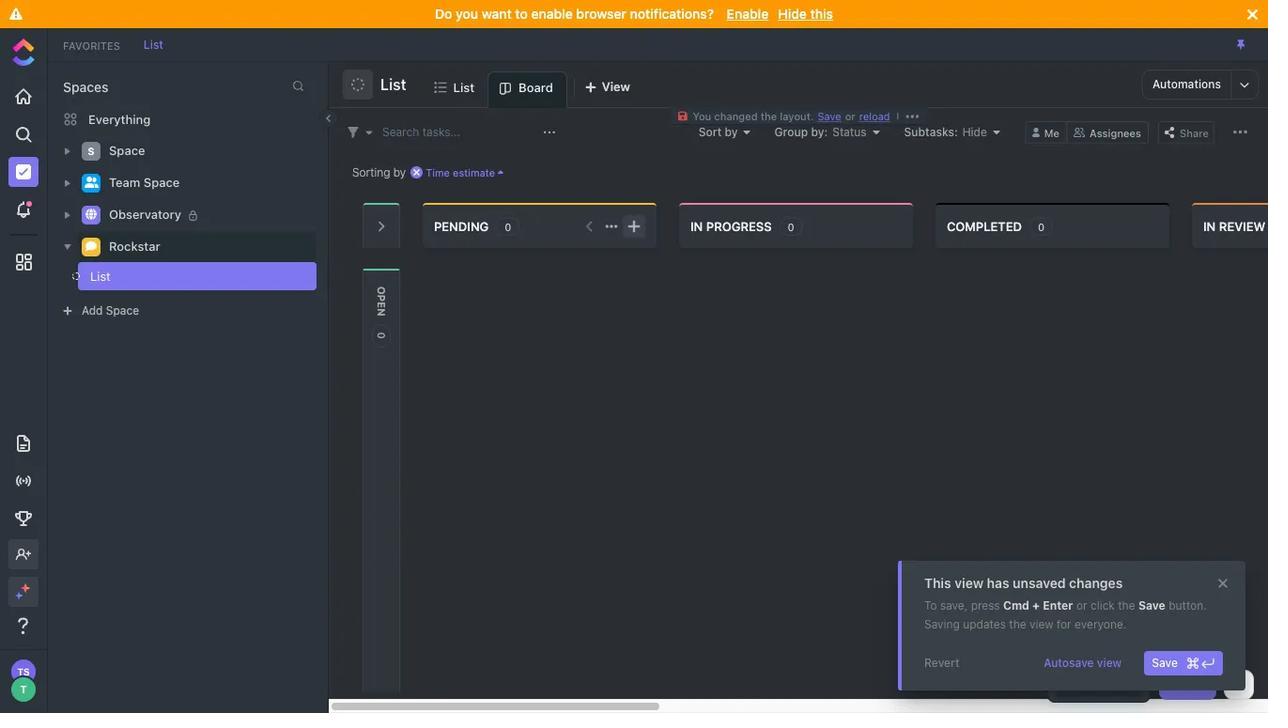 Task type: vqa. For each thing, say whether or not it's contained in the screenshot.
⌘K
no



Task type: describe. For each thing, give the bounding box(es) containing it.
this view has unsaved changes to save, press cmd + enter or click the save button. saving updates the view for everyone.
[[925, 575, 1207, 631]]

in review
[[1204, 218, 1266, 234]]

automations
[[1153, 77, 1221, 91]]

board
[[519, 80, 553, 95]]

0 for o p e n
[[376, 332, 388, 339]]

cmd
[[1003, 598, 1030, 613]]

team
[[109, 175, 140, 190]]

spaces link
[[48, 79, 109, 95]]

you
[[693, 110, 711, 122]]

search tasks...
[[382, 124, 461, 139]]

view for autosave
[[1097, 656, 1122, 670]]

group by: status
[[775, 124, 867, 139]]

layout.
[[780, 110, 814, 122]]

rockstar
[[109, 239, 160, 254]]

observatory link
[[109, 200, 304, 230]]

you
[[456, 6, 478, 22]]

task
[[1184, 677, 1209, 692]]

status
[[833, 124, 867, 139]]

notifications?
[[630, 6, 714, 22]]

do you want to enable browser notifications? enable hide this
[[435, 6, 833, 22]]

completed
[[947, 218, 1022, 234]]

this
[[810, 6, 833, 22]]

saving
[[925, 617, 960, 631]]

automations button
[[1143, 70, 1231, 99]]

time estimate
[[426, 166, 495, 178]]

user group image
[[84, 177, 98, 188]]

click
[[1091, 598, 1115, 613]]

rockstar link
[[109, 232, 304, 262]]

0 vertical spatial the
[[761, 110, 777, 122]]

for
[[1057, 617, 1072, 631]]

view settings image
[[1234, 125, 1248, 139]]

save inside this view has unsaved changes to save, press cmd + enter or click the save button. saving updates the view for everyone.
[[1139, 598, 1166, 613]]

assignees button
[[1067, 121, 1149, 143]]

view for this
[[955, 575, 984, 591]]

0 for completed
[[1038, 220, 1045, 233]]

everyone.
[[1075, 617, 1127, 631]]

pending
[[434, 218, 489, 234]]

you changed the layout. save or reload
[[693, 110, 890, 122]]

view settings element
[[1229, 120, 1252, 144]]

sorting by
[[352, 165, 406, 179]]

autosave view button
[[1036, 651, 1130, 676]]

enter
[[1043, 598, 1073, 613]]

space link
[[109, 136, 304, 166]]

p
[[376, 295, 388, 302]]

or inside this view has unsaved changes to save, press cmd + enter or click the save button. saving updates the view for everyone.
[[1077, 598, 1088, 613]]

autosave view
[[1044, 656, 1122, 670]]

progress
[[706, 218, 772, 234]]

estimate
[[453, 166, 495, 178]]

this
[[925, 575, 951, 591]]

to
[[925, 598, 937, 613]]

view button
[[576, 71, 639, 108]]

revert
[[925, 656, 960, 670]]

autosave
[[1044, 656, 1094, 670]]

list down comment "icon" on the left top
[[90, 269, 111, 284]]

0 vertical spatial space
[[109, 143, 145, 158]]

+
[[1033, 598, 1040, 613]]

in progress
[[691, 218, 772, 234]]

spaces
[[63, 79, 109, 95]]

globe image
[[85, 209, 97, 220]]

do
[[435, 6, 452, 22]]

list right favorites
[[144, 37, 163, 51]]

1 vertical spatial hide
[[963, 124, 987, 139]]

observatory
[[109, 207, 181, 222]]

me
[[1045, 126, 1060, 139]]

everything link
[[48, 104, 328, 134]]

reload
[[860, 110, 890, 122]]

team space link
[[109, 168, 304, 198]]

everything
[[88, 111, 151, 126]]

sparkle svg 2 image
[[15, 592, 22, 599]]

enable
[[531, 6, 573, 22]]

review
[[1219, 218, 1266, 234]]

subtasks:
[[904, 124, 958, 139]]



Task type: locate. For each thing, give the bounding box(es) containing it.
save inside button
[[1152, 656, 1178, 670]]

search
[[382, 124, 419, 139]]

view up save,
[[955, 575, 984, 591]]

or
[[845, 110, 856, 122], [1077, 598, 1088, 613]]

hide right subtasks:
[[963, 124, 987, 139]]

n
[[376, 308, 388, 316]]

1 horizontal spatial the
[[1009, 617, 1027, 631]]

sort
[[699, 124, 722, 139]]

changes
[[1069, 575, 1123, 591]]

1 vertical spatial the
[[1118, 598, 1135, 613]]

2 vertical spatial view
[[1097, 656, 1122, 670]]

view inside autosave view button
[[1097, 656, 1122, 670]]

t
[[20, 683, 27, 695]]

sort by button
[[699, 124, 750, 139]]

1 horizontal spatial or
[[1077, 598, 1088, 613]]

in for in review
[[1204, 218, 1216, 234]]

o
[[376, 287, 388, 295]]

e
[[376, 302, 388, 308]]

space up team
[[109, 143, 145, 158]]

save,
[[940, 598, 968, 613]]

by for sorting by
[[393, 165, 406, 179]]

assignees
[[1090, 126, 1142, 139]]

the
[[761, 110, 777, 122], [1118, 598, 1135, 613], [1009, 617, 1027, 631]]

updates
[[963, 617, 1006, 631]]

o p e n
[[376, 287, 388, 316]]

view
[[602, 79, 630, 94]]

group
[[775, 124, 808, 139]]

view down everyone.
[[1097, 656, 1122, 670]]

1 horizontal spatial by
[[725, 124, 738, 139]]

space up observatory
[[144, 175, 180, 190]]

ts t
[[17, 666, 30, 695]]

save left button. on the bottom
[[1139, 598, 1166, 613]]

1 vertical spatial save
[[1139, 598, 1166, 613]]

changed
[[714, 110, 758, 122]]

by right sorting
[[393, 165, 406, 179]]

share
[[1180, 126, 1209, 139]]

1 in from the left
[[691, 218, 703, 234]]

want
[[482, 6, 512, 22]]

2 horizontal spatial view
[[1097, 656, 1122, 670]]

0 right pending
[[505, 220, 512, 233]]

0 horizontal spatial by
[[393, 165, 406, 179]]

in left progress
[[691, 218, 703, 234]]

2 vertical spatial the
[[1009, 617, 1027, 631]]

1 vertical spatial or
[[1077, 598, 1088, 613]]

team space
[[109, 175, 180, 190]]

0 horizontal spatial in
[[691, 218, 703, 234]]

0 for in progress
[[788, 220, 795, 233]]

space for team space
[[144, 175, 180, 190]]

in
[[691, 218, 703, 234], [1204, 218, 1216, 234]]

save button
[[814, 110, 845, 122]]

enable
[[727, 6, 769, 22]]

0 right "completed"
[[1038, 220, 1045, 233]]

0 horizontal spatial the
[[761, 110, 777, 122]]

1 horizontal spatial hide
[[963, 124, 987, 139]]

the down cmd
[[1009, 617, 1027, 631]]

share button
[[1158, 121, 1215, 143]]

0 vertical spatial or
[[845, 110, 856, 122]]

sorting
[[352, 165, 390, 179]]

by for sort by
[[725, 124, 738, 139]]

time
[[426, 166, 450, 178]]

the up group
[[761, 110, 777, 122]]

unsaved
[[1013, 575, 1066, 591]]

space right add
[[106, 303, 139, 318]]

browser
[[576, 6, 627, 22]]

me button
[[1025, 121, 1067, 143]]

revert button
[[917, 651, 967, 676]]

1 vertical spatial view
[[1030, 617, 1054, 631]]

2 in from the left
[[1204, 218, 1216, 234]]

by
[[725, 124, 738, 139], [393, 165, 406, 179]]

1 vertical spatial by
[[393, 165, 406, 179]]

1 horizontal spatial in
[[1204, 218, 1216, 234]]

2 horizontal spatial the
[[1118, 598, 1135, 613]]

list button
[[373, 64, 406, 105]]

press
[[971, 598, 1000, 613]]

0 vertical spatial view
[[955, 575, 984, 591]]

add space
[[82, 303, 139, 318]]

hide left this
[[778, 6, 807, 22]]

space for add space
[[106, 303, 139, 318]]

comment image
[[85, 241, 97, 252]]

list link down rockstar
[[47, 262, 286, 290]]

0 for pending
[[505, 220, 512, 233]]

0 vertical spatial by
[[725, 124, 738, 139]]

view down +
[[1030, 617, 1054, 631]]

in for in progress
[[691, 218, 703, 234]]

space
[[109, 143, 145, 158], [144, 175, 180, 190], [106, 303, 139, 318]]

list link
[[134, 37, 173, 51], [453, 71, 482, 107], [47, 262, 286, 290]]

sparkle svg 1 image
[[21, 583, 30, 593]]

save button
[[1145, 651, 1223, 676]]

tasks...
[[422, 124, 461, 139]]

subtasks: hide
[[904, 124, 987, 139]]

in left review
[[1204, 218, 1216, 234]]

save up group by: status
[[818, 110, 842, 122]]

sort by
[[699, 124, 738, 139]]

hide
[[778, 6, 807, 22], [963, 124, 987, 139]]

0 vertical spatial save
[[818, 110, 842, 122]]

list link up search tasks... text box
[[453, 71, 482, 107]]

button.
[[1169, 598, 1207, 613]]

board link
[[519, 72, 561, 107]]

or up the status at the top of page
[[845, 110, 856, 122]]

has
[[987, 575, 1010, 591]]

by down changed
[[725, 124, 738, 139]]

0 right progress
[[788, 220, 795, 233]]

to
[[515, 6, 528, 22]]

favorites
[[63, 39, 120, 51]]

2 vertical spatial list link
[[47, 262, 286, 290]]

1 vertical spatial list link
[[453, 71, 482, 107]]

list link right favorites
[[134, 37, 173, 51]]

the right 'click'
[[1118, 598, 1135, 613]]

2 vertical spatial space
[[106, 303, 139, 318]]

0 horizontal spatial view
[[955, 575, 984, 591]]

1 horizontal spatial view
[[1030, 617, 1054, 631]]

0 down n
[[376, 332, 388, 339]]

add
[[82, 303, 103, 318]]

0
[[505, 220, 512, 233], [788, 220, 795, 233], [1038, 220, 1045, 233], [376, 332, 388, 339]]

ts
[[17, 666, 30, 677]]

0 vertical spatial list link
[[134, 37, 173, 51]]

save down button. on the bottom
[[1152, 656, 1178, 670]]

list up search tasks... text box
[[453, 79, 475, 94]]

space inside 'link'
[[144, 175, 180, 190]]

2 vertical spatial save
[[1152, 656, 1178, 670]]

1 vertical spatial space
[[144, 175, 180, 190]]

list up "search"
[[381, 76, 406, 93]]

0 vertical spatial hide
[[778, 6, 807, 22]]

save
[[818, 110, 842, 122], [1139, 598, 1166, 613], [1152, 656, 1178, 670]]

by:
[[811, 124, 828, 139]]

Search tasks... text field
[[382, 119, 538, 145]]

0 horizontal spatial hide
[[778, 6, 807, 22]]

0 horizontal spatial or
[[845, 110, 856, 122]]

or left 'click'
[[1077, 598, 1088, 613]]

list
[[144, 37, 163, 51], [381, 76, 406, 93], [453, 79, 475, 94], [90, 269, 111, 284]]

list inside button
[[381, 76, 406, 93]]



